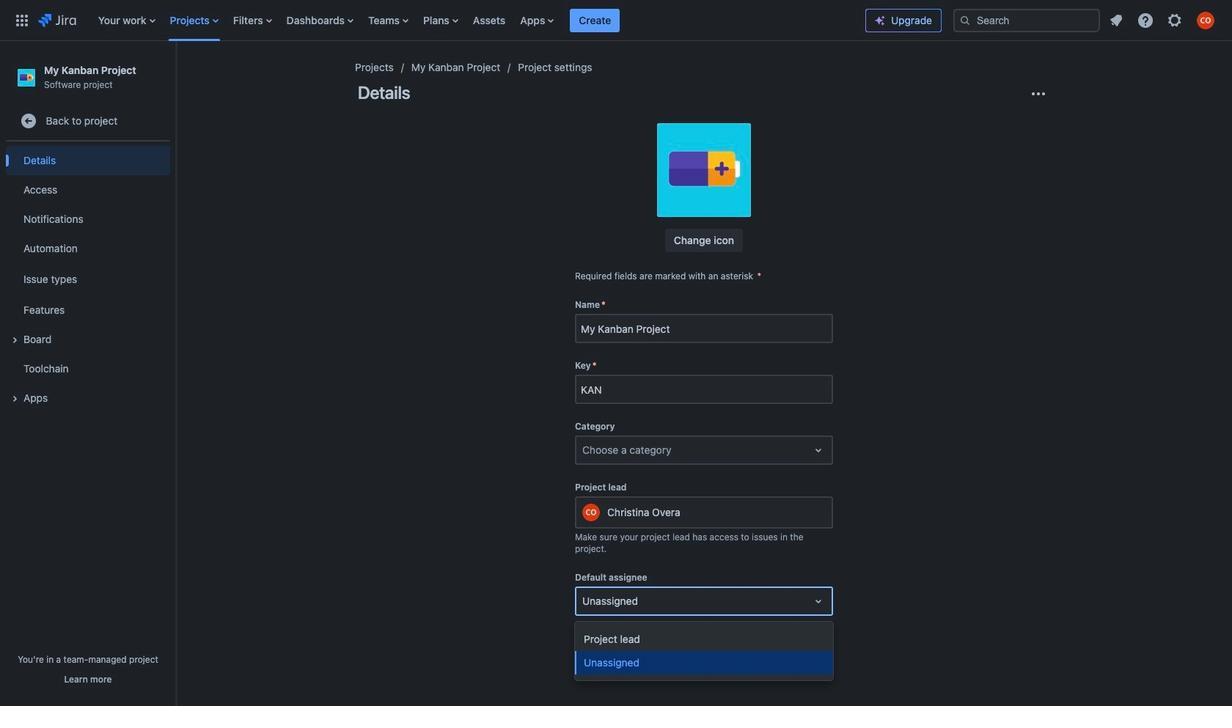 Task type: vqa. For each thing, say whether or not it's contained in the screenshot.
LIST ITEM
yes



Task type: describe. For each thing, give the bounding box(es) containing it.
your profile and settings image
[[1198, 11, 1215, 29]]

search image
[[960, 14, 972, 26]]

2 open image from the top
[[810, 593, 828, 611]]

settings image
[[1167, 11, 1184, 29]]

2 expand image from the top
[[6, 391, 23, 408]]

Search field
[[954, 8, 1101, 32]]

0 horizontal spatial list
[[91, 0, 866, 41]]



Task type: locate. For each thing, give the bounding box(es) containing it.
None text field
[[583, 443, 585, 458], [583, 595, 585, 609], [583, 443, 585, 458], [583, 595, 585, 609]]

jira image
[[38, 11, 76, 29], [38, 11, 76, 29]]

list
[[91, 0, 866, 41], [1104, 7, 1224, 33]]

sidebar navigation image
[[160, 59, 192, 88]]

1 horizontal spatial list
[[1104, 7, 1224, 33]]

primary element
[[9, 0, 866, 41]]

0 vertical spatial expand image
[[6, 332, 23, 349]]

None field
[[577, 316, 832, 342], [577, 377, 832, 403], [577, 316, 832, 342], [577, 377, 832, 403]]

None search field
[[954, 8, 1101, 32]]

1 expand image from the top
[[6, 332, 23, 349]]

1 open image from the top
[[810, 442, 828, 459]]

more image
[[1030, 85, 1048, 103]]

project avatar image
[[658, 123, 751, 217]]

1 vertical spatial open image
[[810, 593, 828, 611]]

notifications image
[[1108, 11, 1126, 29]]

1 vertical spatial expand image
[[6, 391, 23, 408]]

sidebar element
[[0, 41, 176, 707]]

open image
[[810, 442, 828, 459], [810, 593, 828, 611]]

list item
[[570, 0, 620, 41]]

banner
[[0, 0, 1233, 41]]

group
[[6, 142, 170, 418]]

help image
[[1138, 11, 1155, 29]]

group inside sidebar element
[[6, 142, 170, 418]]

appswitcher icon image
[[13, 11, 31, 29]]

0 vertical spatial open image
[[810, 442, 828, 459]]

expand image
[[6, 332, 23, 349], [6, 391, 23, 408]]



